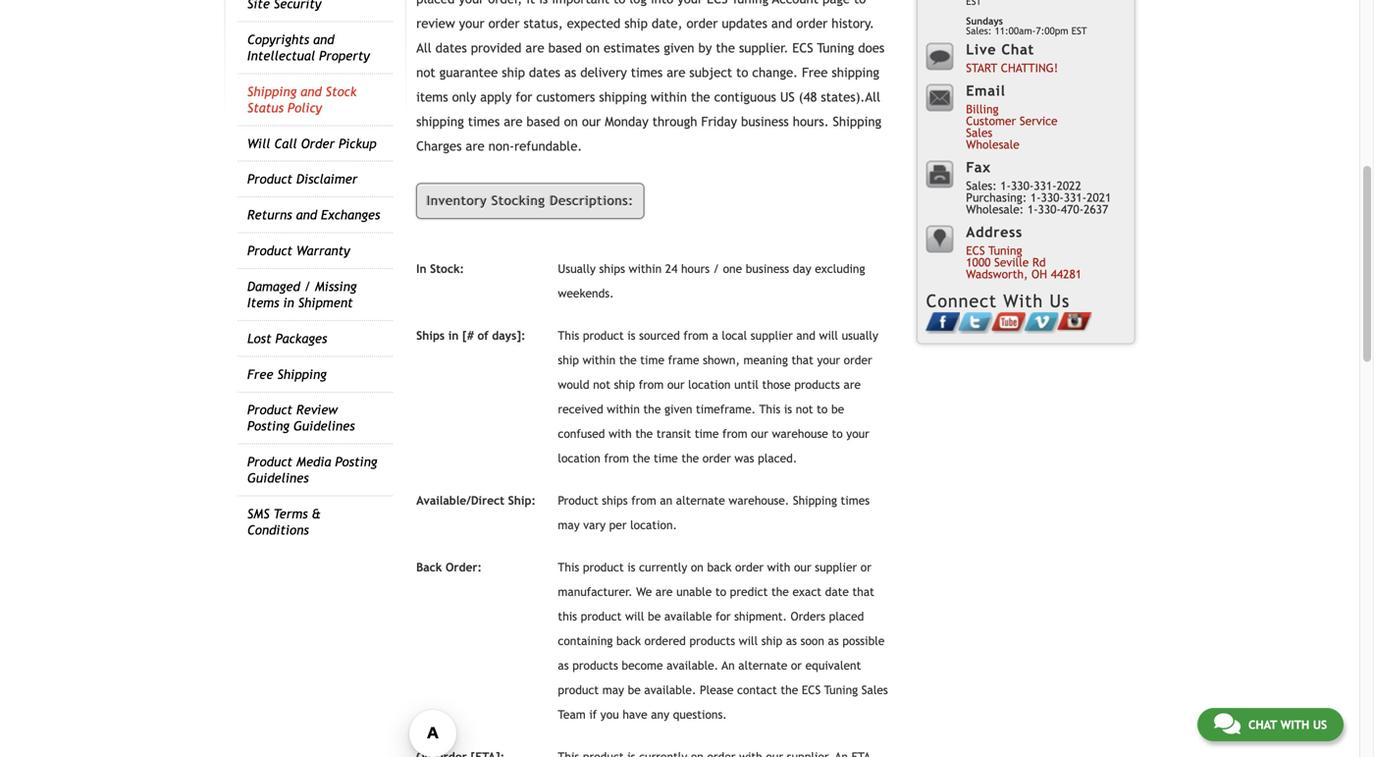 Task type: describe. For each thing, give the bounding box(es) containing it.
0 horizontal spatial as
[[558, 658, 569, 672]]

connect
[[927, 291, 998, 311]]

exact
[[793, 585, 822, 598]]

1 vertical spatial your
[[847, 426, 870, 440]]

with inside "link"
[[1281, 718, 1310, 732]]

sales: for sundays
[[967, 25, 992, 36]]

if
[[590, 707, 597, 721]]

2 vertical spatial be
[[628, 683, 641, 697]]

that inside this product is currently on back order with our supplier or manufacturer. we are unable to predict the exact date that this product will be available for shipment. orders placed containing back ordered products will ship as soon as possible as products become available. an alternate or equivalent product may be available. please contact the ecs tuning sales team if you have any questions.
[[853, 585, 875, 598]]

you
[[601, 707, 619, 721]]

shipping inside the product ships from an alternate warehouse. shipping times may vary per location.
[[793, 493, 838, 507]]

shipping and stock status policy link
[[247, 84, 357, 115]]

0 vertical spatial back
[[707, 560, 732, 574]]

status
[[247, 100, 284, 115]]

call
[[274, 136, 297, 151]]

1000
[[967, 255, 991, 269]]

1- left the "2022"
[[1031, 190, 1041, 204]]

product for product review posting guidelines
[[247, 402, 293, 418]]

chatting!
[[1001, 61, 1059, 74]]

0 horizontal spatial ship
[[558, 353, 579, 367]]

posting for product media posting guidelines
[[335, 454, 377, 470]]

damaged / missing items in shipment link
[[247, 279, 357, 310]]

the left frame on the top of the page
[[619, 353, 637, 367]]

1 vertical spatial be
[[648, 609, 661, 623]]

product media posting guidelines
[[247, 454, 377, 486]]

guidelines for review
[[293, 419, 355, 434]]

2 vertical spatial within
[[607, 402, 640, 416]]

1 horizontal spatial ship
[[614, 377, 635, 391]]

2 vertical spatial time
[[654, 451, 678, 465]]

2022
[[1057, 179, 1082, 192]]

sales inside email billing customer service sales wholesale
[[967, 126, 993, 139]]

connect with us
[[927, 291, 1070, 311]]

rd
[[1033, 255, 1046, 269]]

product up team
[[558, 683, 599, 697]]

wholesale link
[[967, 137, 1020, 151]]

2637
[[1084, 202, 1109, 216]]

property
[[319, 48, 370, 63]]

sms terms & conditions
[[247, 506, 321, 538]]

tuning inside address ecs tuning 1000 seville rd wadsworth, oh 44281
[[989, 243, 1023, 257]]

from down the confused
[[604, 451, 629, 465]]

1 horizontal spatial to
[[817, 402, 828, 416]]

will call order pickup link
[[247, 136, 377, 151]]

returns
[[247, 207, 292, 223]]

currently
[[639, 560, 688, 574]]

2 horizontal spatial as
[[828, 634, 839, 647]]

packages
[[275, 331, 327, 346]]

sms terms & conditions link
[[247, 506, 321, 538]]

wholesale
[[967, 137, 1020, 151]]

customer
[[967, 114, 1017, 127]]

products inside this product is sourced from a local supplier and will usually ship within the time frame shown, meaning that your order would not ship from our location until those products are received within the given timeframe. this is not to be confused with the transit time from our warehouse to your location from the time the order was placed.
[[795, 377, 840, 391]]

back order:
[[416, 560, 482, 574]]

1 vertical spatial location
[[558, 451, 601, 465]]

will call order pickup
[[247, 136, 377, 151]]

2 horizontal spatial order
[[844, 353, 873, 367]]

1 horizontal spatial or
[[861, 560, 872, 574]]

of
[[478, 328, 489, 342]]

in
[[416, 262, 427, 275]]

ecs inside address ecs tuning 1000 seville rd wadsworth, oh 44281
[[967, 243, 986, 257]]

1 horizontal spatial 331-
[[1064, 190, 1087, 204]]

1 vertical spatial to
[[832, 426, 843, 440]]

stock
[[326, 84, 357, 99]]

lost packages link
[[247, 331, 327, 346]]

will inside this product is sourced from a local supplier and will usually ship within the time frame shown, meaning that your order would not ship from our location until those products are received within the given timeframe. this is not to be confused with the transit time from our warehouse to your location from the time the order was placed.
[[819, 328, 839, 342]]

weekends.
[[558, 286, 614, 300]]

1 vertical spatial in
[[448, 328, 459, 342]]

ecs inside this product is currently on back order with our supplier or manufacturer. we are unable to predict the exact date that this product will be available for shipment. orders placed containing back ordered products will ship as soon as possible as products become available. an alternate or equivalent product may be available. please contact the ecs tuning sales team if you have any questions.
[[802, 683, 821, 697]]

in stock:
[[416, 262, 464, 275]]

copyrights
[[247, 32, 309, 47]]

customer service link
[[967, 114, 1058, 127]]

product warranty link
[[247, 243, 350, 258]]

ships for product
[[602, 493, 628, 507]]

until
[[735, 377, 759, 391]]

sales: for fax
[[967, 179, 997, 192]]

those
[[763, 377, 791, 391]]

0 horizontal spatial 331-
[[1034, 179, 1057, 192]]

equivalent
[[806, 658, 862, 672]]

policy
[[288, 100, 322, 115]]

disclaimer
[[296, 172, 358, 187]]

may inside the product ships from an alternate warehouse. shipping times may vary per location.
[[558, 518, 580, 532]]

email billing customer service sales wholesale
[[967, 82, 1058, 151]]

/ inside usually ships within 24 hours / one business day excluding weekends.
[[714, 262, 720, 275]]

warehouse.
[[729, 493, 790, 507]]

0 horizontal spatial our
[[668, 377, 685, 391]]

with
[[1004, 291, 1044, 311]]

returns and exchanges
[[247, 207, 380, 223]]

sales inside this product is currently on back order with our supplier or manufacturer. we are unable to predict the exact date that this product will be available for shipment. orders placed containing back ordered products will ship as soon as possible as products become available. an alternate or equivalent product may be available. please contact the ecs tuning sales team if you have any questions.
[[862, 683, 888, 697]]

available/direct ship:
[[416, 493, 536, 507]]

local
[[722, 328, 747, 342]]

ship:
[[508, 493, 536, 507]]

may inside this product is currently on back order with our supplier or manufacturer. we are unable to predict the exact date that this product will be available for shipment. orders placed containing back ordered products will ship as soon as possible as products become available. an alternate or equivalent product may be available. please contact the ecs tuning sales team if you have any questions.
[[603, 683, 624, 697]]

product disclaimer link
[[247, 172, 358, 187]]

times
[[841, 493, 870, 507]]

this product is currently on back order with our supplier or manufacturer. we are unable to predict the exact date that this product will be available for shipment. orders placed containing back ordered products will ship as soon as possible as products become available. an alternate or equivalent product may be available. please contact the ecs tuning sales team if you have any questions.
[[558, 560, 888, 721]]

usually
[[842, 328, 879, 342]]

sales link
[[967, 126, 993, 139]]

please
[[700, 683, 734, 697]]

copyrights and intellectual property link
[[247, 32, 370, 63]]

available
[[665, 609, 712, 623]]

shipping inside shipping and stock status policy
[[247, 84, 297, 99]]

with inside this product is currently on back order with our supplier or manufacturer. we are unable to predict the exact date that this product will be available for shipment. orders placed containing back ordered products will ship as soon as possible as products become available. an alternate or equivalent product may be available. please contact the ecs tuning sales team if you have any questions.
[[768, 560, 791, 574]]

a
[[712, 328, 719, 342]]

and for stock
[[301, 84, 322, 99]]

excluding
[[815, 262, 866, 275]]

fax sales: 1-330-331-2022 purchasing: 1-330-331-2021 wholesale: 1-330-470-2637
[[967, 159, 1112, 216]]

available/direct
[[416, 493, 505, 507]]

0 vertical spatial available.
[[667, 658, 719, 672]]

for
[[716, 609, 731, 623]]

product media posting guidelines link
[[247, 454, 377, 486]]

/ inside damaged / missing items in shipment
[[304, 279, 311, 294]]

live chat start chatting!
[[967, 41, 1059, 74]]

date
[[825, 585, 849, 598]]

address
[[967, 224, 1023, 240]]

with inside this product is sourced from a local supplier and will usually ship within the time frame shown, meaning that your order would not ship from our location until those products are received within the given timeframe. this is not to be confused with the transit time from our warehouse to your location from the time the order was placed.
[[609, 426, 632, 440]]

copyrights and intellectual property
[[247, 32, 370, 63]]

&
[[312, 506, 321, 521]]

was
[[735, 451, 755, 465]]

11:00am-
[[995, 25, 1036, 36]]

the right contact
[[781, 683, 799, 697]]

supplier inside this product is currently on back order with our supplier or manufacturer. we are unable to predict the exact date that this product will be available for shipment. orders placed containing back ordered products will ship as soon as possible as products become available. an alternate or equivalent product may be available. please contact the ecs tuning sales team if you have any questions.
[[815, 560, 857, 574]]

shipment.
[[735, 609, 787, 623]]

wadsworth,
[[967, 267, 1029, 281]]

product for product ships from an alternate warehouse. shipping times may vary per location.
[[558, 493, 599, 507]]

ships for usually
[[600, 262, 625, 275]]

chat with us
[[1249, 718, 1328, 732]]

will
[[247, 136, 270, 151]]

chat with us link
[[1198, 708, 1344, 741]]

meaning
[[744, 353, 788, 367]]

1- right wholesale:
[[1028, 202, 1038, 216]]

330- up wholesale:
[[1011, 179, 1034, 192]]

back
[[416, 560, 442, 574]]

usually ships within 24 hours / one business day excluding weekends.
[[558, 262, 866, 300]]

[#
[[462, 328, 474, 342]]

the left exact at the bottom right of page
[[772, 585, 789, 598]]

from down timeframe.
[[723, 426, 748, 440]]

within inside usually ships within 24 hours / one business day excluding weekends.
[[629, 262, 662, 275]]

ship inside this product is currently on back order with our supplier or manufacturer. we are unable to predict the exact date that this product will be available for shipment. orders placed containing back ordered products will ship as soon as possible as products become available. an alternate or equivalent product may be available. please contact the ecs tuning sales team if you have any questions.
[[762, 634, 783, 647]]



Task type: vqa. For each thing, say whether or not it's contained in the screenshot.
the my for send
no



Task type: locate. For each thing, give the bounding box(es) containing it.
1 vertical spatial within
[[583, 353, 616, 367]]

0 horizontal spatial not
[[593, 377, 611, 391]]

in inside damaged / missing items in shipment
[[283, 295, 294, 310]]

our inside this product is currently on back order with our supplier or manufacturer. we are unable to predict the exact date that this product will be available for shipment. orders placed containing back ordered products will ship as soon as possible as products become available. an alternate or equivalent product may be available. please contact the ecs tuning sales team if you have any questions.
[[794, 560, 812, 574]]

is left currently
[[628, 560, 636, 574]]

0 vertical spatial guidelines
[[293, 419, 355, 434]]

1 vertical spatial supplier
[[815, 560, 857, 574]]

are down usually on the top of page
[[844, 377, 861, 391]]

product
[[247, 172, 293, 187], [247, 243, 293, 258], [247, 402, 293, 418], [247, 454, 293, 470], [558, 493, 599, 507]]

per
[[609, 518, 627, 532]]

1 horizontal spatial back
[[707, 560, 732, 574]]

will left usually on the top of page
[[819, 328, 839, 342]]

0 vertical spatial our
[[668, 377, 685, 391]]

returns and exchanges link
[[247, 207, 380, 223]]

1 sales: from the top
[[967, 25, 992, 36]]

that right date
[[853, 585, 875, 598]]

as left soon
[[786, 634, 797, 647]]

us for chat with us
[[1314, 718, 1328, 732]]

sundays
[[967, 15, 1004, 26]]

est
[[1072, 25, 1088, 36]]

alternate inside this product is currently on back order with our supplier or manufacturer. we are unable to predict the exact date that this product will be available for shipment. orders placed containing back ordered products will ship as soon as possible as products become available. an alternate or equivalent product may be available. please contact the ecs tuning sales team if you have any questions.
[[739, 658, 788, 672]]

be up have
[[628, 683, 641, 697]]

is
[[628, 328, 636, 342], [784, 402, 793, 416], [628, 560, 636, 574]]

supplier inside this product is sourced from a local supplier and will usually ship within the time frame shown, meaning that your order would not ship from our location until those products are received within the given timeframe. this is not to be confused with the transit time from our warehouse to your location from the time the order was placed.
[[751, 328, 793, 342]]

products right those
[[795, 377, 840, 391]]

product up returns
[[247, 172, 293, 187]]

2 horizontal spatial our
[[794, 560, 812, 574]]

as right soon
[[828, 634, 839, 647]]

1 horizontal spatial alternate
[[739, 658, 788, 672]]

within
[[629, 262, 662, 275], [583, 353, 616, 367], [607, 402, 640, 416]]

to right warehouse
[[832, 426, 843, 440]]

may left vary at the bottom left
[[558, 518, 580, 532]]

1 horizontal spatial ecs
[[967, 243, 986, 257]]

from down sourced on the left top of the page
[[639, 377, 664, 391]]

1 vertical spatial or
[[791, 658, 802, 672]]

sales: down 'fax'
[[967, 179, 997, 192]]

0 vertical spatial in
[[283, 295, 294, 310]]

0 vertical spatial will
[[819, 328, 839, 342]]

0 horizontal spatial alternate
[[676, 493, 725, 507]]

missing
[[315, 279, 357, 294]]

2 vertical spatial products
[[573, 658, 618, 672]]

products down the for
[[690, 634, 736, 647]]

chat down 11:00am-
[[1002, 41, 1035, 57]]

posting inside product media posting guidelines
[[335, 454, 377, 470]]

0 horizontal spatial will
[[625, 609, 645, 623]]

/ up the shipment on the top left of the page
[[304, 279, 311, 294]]

sales: inside the sundays sales: 11:00am-7:00pm est
[[967, 25, 992, 36]]

1 horizontal spatial with
[[768, 560, 791, 574]]

back
[[707, 560, 732, 574], [617, 634, 641, 647]]

330- left 2637
[[1041, 190, 1064, 204]]

0 horizontal spatial chat
[[1002, 41, 1035, 57]]

0 horizontal spatial supplier
[[751, 328, 793, 342]]

time down transit
[[654, 451, 678, 465]]

and for intellectual
[[313, 32, 334, 47]]

your
[[817, 353, 841, 367], [847, 426, 870, 440]]

0 vertical spatial within
[[629, 262, 662, 275]]

soon
[[801, 634, 825, 647]]

time down timeframe.
[[695, 426, 719, 440]]

1-
[[1001, 179, 1011, 192], [1031, 190, 1041, 204], [1028, 202, 1038, 216]]

chat inside live chat start chatting!
[[1002, 41, 1035, 57]]

alternate right an
[[676, 493, 725, 507]]

330- down the "2022"
[[1038, 202, 1061, 216]]

this for sourced
[[558, 328, 580, 342]]

1 vertical spatial with
[[768, 560, 791, 574]]

back right on
[[707, 560, 732, 574]]

0 vertical spatial ships
[[600, 262, 625, 275]]

unable
[[677, 585, 712, 598]]

0 vertical spatial your
[[817, 353, 841, 367]]

order inside this product is currently on back order with our supplier or manufacturer. we are unable to predict the exact date that this product will be available for shipment. orders placed containing back ordered products will ship as soon as possible as products become available. an alternate or equivalent product may be available. please contact the ecs tuning sales team if you have any questions.
[[736, 560, 764, 574]]

product up manufacturer. on the bottom
[[583, 560, 624, 574]]

ships inside usually ships within 24 hours / one business day excluding weekends.
[[600, 262, 625, 275]]

posting right media
[[335, 454, 377, 470]]

product down free on the left
[[247, 402, 293, 418]]

2 vertical spatial ship
[[762, 634, 783, 647]]

be down the 'we'
[[648, 609, 661, 623]]

become
[[622, 658, 663, 672]]

shipping and stock status policy
[[247, 84, 357, 115]]

will
[[819, 328, 839, 342], [625, 609, 645, 623], [739, 634, 758, 647]]

time
[[641, 353, 665, 367], [695, 426, 719, 440], [654, 451, 678, 465]]

not right would
[[593, 377, 611, 391]]

and down product disclaimer link
[[296, 207, 317, 223]]

/ left one in the top of the page
[[714, 262, 720, 275]]

0 horizontal spatial us
[[1050, 291, 1070, 311]]

ship down shipment.
[[762, 634, 783, 647]]

sales down possible
[[862, 683, 888, 697]]

guidelines down review
[[293, 419, 355, 434]]

are inside this product is currently on back order with our supplier or manufacturer. we are unable to predict the exact date that this product will be available for shipment. orders placed containing back ordered products will ship as soon as possible as products become available. an alternate or equivalent product may be available. please contact the ecs tuning sales team if you have any questions.
[[656, 585, 673, 598]]

to up warehouse
[[817, 402, 828, 416]]

24
[[666, 262, 678, 275]]

1 vertical spatial this
[[760, 402, 781, 416]]

the left transit
[[636, 426, 653, 440]]

confused
[[558, 426, 605, 440]]

1- up wholesale:
[[1001, 179, 1011, 192]]

day
[[793, 262, 812, 275]]

that right meaning
[[792, 353, 814, 367]]

or down soon
[[791, 658, 802, 672]]

to inside this product is currently on back order with our supplier or manufacturer. we are unable to predict the exact date that this product will be available for shipment. orders placed containing back ordered products will ship as soon as possible as products become available. an alternate or equivalent product may be available. please contact the ecs tuning sales team if you have any questions.
[[716, 585, 727, 598]]

2 horizontal spatial products
[[795, 377, 840, 391]]

is inside this product is currently on back order with our supplier or manufacturer. we are unable to predict the exact date that this product will be available for shipment. orders placed containing back ordered products will ship as soon as possible as products become available. an alternate or equivalent product may be available. please contact the ecs tuning sales team if you have any questions.
[[628, 560, 636, 574]]

1 horizontal spatial products
[[690, 634, 736, 647]]

0 horizontal spatial sales
[[862, 683, 888, 697]]

manufacturer.
[[558, 585, 633, 598]]

this
[[558, 609, 577, 623]]

comments image
[[1215, 712, 1241, 735]]

and inside this product is sourced from a local supplier and will usually ship within the time frame shown, meaning that your order would not ship from our location until those products are received within the given timeframe. this is not to be confused with the transit time from our warehouse to your location from the time the order was placed.
[[797, 328, 816, 342]]

the up location.
[[633, 451, 650, 465]]

billing
[[967, 102, 999, 116]]

placed
[[829, 609, 864, 623]]

2 vertical spatial order
[[736, 560, 764, 574]]

0 vertical spatial order
[[844, 353, 873, 367]]

tuning down equivalent
[[825, 683, 858, 697]]

order down usually on the top of page
[[844, 353, 873, 367]]

2 horizontal spatial with
[[1281, 718, 1310, 732]]

1 horizontal spatial sales
[[967, 126, 993, 139]]

alternate
[[676, 493, 725, 507], [739, 658, 788, 672]]

location down shown,
[[688, 377, 731, 391]]

will down the 'we'
[[625, 609, 645, 623]]

this
[[558, 328, 580, 342], [760, 402, 781, 416], [558, 560, 580, 574]]

us for connect with us
[[1050, 291, 1070, 311]]

1 vertical spatial sales:
[[967, 179, 997, 192]]

available. up any
[[645, 683, 697, 697]]

product for product disclaimer
[[247, 172, 293, 187]]

ships right usually
[[600, 262, 625, 275]]

0 vertical spatial sales:
[[967, 25, 992, 36]]

location.
[[631, 518, 677, 532]]

that inside this product is sourced from a local supplier and will usually ship within the time frame shown, meaning that your order would not ship from our location until those products are received within the given timeframe. this is not to be confused with the transit time from our warehouse to your location from the time the order was placed.
[[792, 353, 814, 367]]

hours
[[681, 262, 710, 275]]

2 vertical spatial to
[[716, 585, 727, 598]]

is for local
[[628, 328, 636, 342]]

supplier up meaning
[[751, 328, 793, 342]]

0 horizontal spatial with
[[609, 426, 632, 440]]

0 vertical spatial to
[[817, 402, 828, 416]]

sundays sales: 11:00am-7:00pm est
[[967, 15, 1088, 36]]

2 horizontal spatial ship
[[762, 634, 783, 647]]

business
[[746, 262, 790, 275]]

1 horizontal spatial in
[[448, 328, 459, 342]]

lost
[[247, 331, 272, 346]]

us right comments icon
[[1314, 718, 1328, 732]]

billing link
[[967, 102, 999, 116]]

this down those
[[760, 402, 781, 416]]

0 vertical spatial this
[[558, 328, 580, 342]]

470-
[[1061, 202, 1084, 216]]

damaged / missing items in shipment
[[247, 279, 357, 310]]

our up exact at the bottom right of page
[[794, 560, 812, 574]]

this inside this product is currently on back order with our supplier or manufacturer. we are unable to predict the exact date that this product will be available for shipment. orders placed containing back ordered products will ship as soon as possible as products become available. an alternate or equivalent product may be available. please contact the ecs tuning sales team if you have any questions.
[[558, 560, 580, 574]]

this down "weekends."
[[558, 328, 580, 342]]

1 horizontal spatial are
[[844, 377, 861, 391]]

your right warehouse
[[847, 426, 870, 440]]

product inside the product ships from an alternate warehouse. shipping times may vary per location.
[[558, 493, 599, 507]]

may up 'you'
[[603, 683, 624, 697]]

0 vertical spatial shipping
[[247, 84, 297, 99]]

0 vertical spatial sales
[[967, 126, 993, 139]]

with up predict
[[768, 560, 791, 574]]

guidelines for media
[[247, 471, 309, 486]]

2 vertical spatial will
[[739, 634, 758, 647]]

1 vertical spatial are
[[656, 585, 673, 598]]

are inside this product is sourced from a local supplier and will usually ship within the time frame shown, meaning that your order would not ship from our location until those products are received within the given timeframe. this is not to be confused with the transit time from our warehouse to your location from the time the order was placed.
[[844, 377, 861, 391]]

frame
[[668, 353, 700, 367]]

0 vertical spatial with
[[609, 426, 632, 440]]

0 vertical spatial chat
[[1002, 41, 1035, 57]]

and inside copyrights and intellectual property
[[313, 32, 334, 47]]

2 vertical spatial our
[[794, 560, 812, 574]]

fax
[[967, 159, 992, 175]]

product down manufacturer. on the bottom
[[581, 609, 622, 623]]

tuning down 'address' at the top right
[[989, 243, 1023, 257]]

or up placed
[[861, 560, 872, 574]]

and left usually on the top of page
[[797, 328, 816, 342]]

terms
[[274, 506, 308, 521]]

the left given on the bottom of page
[[644, 402, 661, 416]]

0 vertical spatial alternate
[[676, 493, 725, 507]]

1 horizontal spatial /
[[714, 262, 720, 275]]

this product is sourced from a local supplier and will usually ship within the time frame shown, meaning that your order would not ship from our location until those products are received within the given timeframe. this is not to be confused with the transit time from our warehouse to your location from the time the order was placed.
[[558, 328, 879, 465]]

is down those
[[784, 402, 793, 416]]

ecs down equivalent
[[802, 683, 821, 697]]

as down containing
[[558, 658, 569, 672]]

0 horizontal spatial products
[[573, 658, 618, 672]]

or
[[861, 560, 872, 574], [791, 658, 802, 672]]

and
[[313, 32, 334, 47], [301, 84, 322, 99], [296, 207, 317, 223], [797, 328, 816, 342]]

live
[[967, 41, 997, 57]]

order:
[[446, 560, 482, 574]]

1 horizontal spatial may
[[603, 683, 624, 697]]

in left [#
[[448, 328, 459, 342]]

44281
[[1051, 267, 1082, 281]]

supplier up date
[[815, 560, 857, 574]]

from left an
[[632, 493, 657, 507]]

inventory stocking descriptions:
[[427, 193, 634, 208]]

7:00pm
[[1036, 25, 1069, 36]]

not up warehouse
[[796, 402, 814, 416]]

have
[[623, 707, 648, 721]]

2 vertical spatial is
[[628, 560, 636, 574]]

product inside product review posting guidelines
[[247, 402, 293, 418]]

2 vertical spatial with
[[1281, 718, 1310, 732]]

0 horizontal spatial order
[[703, 451, 731, 465]]

2 sales: from the top
[[967, 179, 997, 192]]

tuning inside this product is currently on back order with our supplier or manufacturer. we are unable to predict the exact date that this product will be available for shipment. orders placed containing back ordered products will ship as soon as possible as products become available. an alternate or equivalent product may be available. please contact the ecs tuning sales team if you have any questions.
[[825, 683, 858, 697]]

product up vary at the bottom left
[[558, 493, 599, 507]]

with right the confused
[[609, 426, 632, 440]]

back up become
[[617, 634, 641, 647]]

1 horizontal spatial tuning
[[989, 243, 1023, 257]]

1 vertical spatial is
[[784, 402, 793, 416]]

1 vertical spatial time
[[695, 426, 719, 440]]

will down shipment.
[[739, 634, 758, 647]]

1 vertical spatial available.
[[645, 683, 697, 697]]

conditions
[[247, 522, 309, 538]]

1 horizontal spatial order
[[736, 560, 764, 574]]

posting inside product review posting guidelines
[[247, 419, 290, 434]]

product down "weekends."
[[583, 328, 624, 342]]

and for exchanges
[[296, 207, 317, 223]]

2 horizontal spatial be
[[832, 402, 845, 416]]

product for product media posting guidelines
[[247, 454, 293, 470]]

in
[[283, 295, 294, 310], [448, 328, 459, 342]]

0 horizontal spatial ecs
[[802, 683, 821, 697]]

0 horizontal spatial may
[[558, 518, 580, 532]]

warehouse
[[772, 426, 829, 440]]

location down the confused
[[558, 451, 601, 465]]

1 vertical spatial back
[[617, 634, 641, 647]]

ships up per
[[602, 493, 628, 507]]

from left a
[[684, 328, 709, 342]]

time down sourced on the left top of the page
[[641, 353, 665, 367]]

product inside product media posting guidelines
[[247, 454, 293, 470]]

shipping up status on the left top
[[247, 84, 297, 99]]

shipment
[[298, 295, 353, 310]]

ships in [# of days]:
[[416, 328, 526, 342]]

1 vertical spatial alternate
[[739, 658, 788, 672]]

our up given on the bottom of page
[[668, 377, 685, 391]]

1 horizontal spatial not
[[796, 402, 814, 416]]

be
[[832, 402, 845, 416], [648, 609, 661, 623], [628, 683, 641, 697]]

0 horizontal spatial in
[[283, 295, 294, 310]]

alternate inside the product ships from an alternate warehouse. shipping times may vary per location.
[[676, 493, 725, 507]]

this up manufacturer. on the bottom
[[558, 560, 580, 574]]

within left 24
[[629, 262, 662, 275]]

1 vertical spatial ecs
[[802, 683, 821, 697]]

sales: inside fax sales: 1-330-331-2022 purchasing: 1-330-331-2021 wholesale: 1-330-470-2637
[[967, 179, 997, 192]]

2 vertical spatial shipping
[[793, 493, 838, 507]]

would
[[558, 377, 590, 391]]

product for product warranty
[[247, 243, 293, 258]]

ship right would
[[614, 377, 635, 391]]

330-
[[1011, 179, 1034, 192], [1041, 190, 1064, 204], [1038, 202, 1061, 216]]

guidelines inside product review posting guidelines
[[293, 419, 355, 434]]

0 vertical spatial posting
[[247, 419, 290, 434]]

received
[[558, 402, 604, 416]]

posting for product review posting guidelines
[[247, 419, 290, 434]]

within up would
[[583, 353, 616, 367]]

0 vertical spatial or
[[861, 560, 872, 574]]

1 vertical spatial shipping
[[277, 367, 327, 382]]

0 horizontal spatial or
[[791, 658, 802, 672]]

available. up please
[[667, 658, 719, 672]]

0 vertical spatial supplier
[[751, 328, 793, 342]]

1 vertical spatial tuning
[[825, 683, 858, 697]]

and inside shipping and stock status policy
[[301, 84, 322, 99]]

days]:
[[492, 328, 526, 342]]

may
[[558, 518, 580, 532], [603, 683, 624, 697]]

chat right comments icon
[[1249, 718, 1278, 732]]

ships inside the product ships from an alternate warehouse. shipping times may vary per location.
[[602, 493, 628, 507]]

stock:
[[430, 262, 464, 275]]

0 horizontal spatial are
[[656, 585, 673, 598]]

and up policy
[[301, 84, 322, 99]]

is for order
[[628, 560, 636, 574]]

chat inside "link"
[[1249, 718, 1278, 732]]

from inside the product ships from an alternate warehouse. shipping times may vary per location.
[[632, 493, 657, 507]]

transit
[[657, 426, 691, 440]]

1 horizontal spatial posting
[[335, 454, 377, 470]]

posting down free on the left
[[247, 419, 290, 434]]

purchasing:
[[967, 190, 1027, 204]]

product ships from an alternate warehouse. shipping times may vary per location.
[[558, 493, 870, 532]]

1 vertical spatial may
[[603, 683, 624, 697]]

1 horizontal spatial will
[[739, 634, 758, 647]]

in down damaged
[[283, 295, 294, 310]]

product disclaimer
[[247, 172, 358, 187]]

to
[[817, 402, 828, 416], [832, 426, 843, 440], [716, 585, 727, 598]]

usually
[[558, 262, 596, 275]]

us inside chat with us "link"
[[1314, 718, 1328, 732]]

2 horizontal spatial to
[[832, 426, 843, 440]]

be inside this product is sourced from a local supplier and will usually ship within the time frame shown, meaning that your order would not ship from our location until those products are received within the given timeframe. this is not to be confused with the transit time from our warehouse to your location from the time the order was placed.
[[832, 402, 845, 416]]

inventory
[[427, 193, 487, 208]]

product inside this product is sourced from a local supplier and will usually ship within the time frame shown, meaning that your order would not ship from our location until those products are received within the given timeframe. this is not to be confused with the transit time from our warehouse to your location from the time the order was placed.
[[583, 328, 624, 342]]

the
[[619, 353, 637, 367], [644, 402, 661, 416], [636, 426, 653, 440], [633, 451, 650, 465], [682, 451, 699, 465], [772, 585, 789, 598], [781, 683, 799, 697]]

contact
[[738, 683, 777, 697]]

ship up would
[[558, 353, 579, 367]]

is left sourced on the left top of the page
[[628, 328, 636, 342]]

as
[[786, 634, 797, 647], [828, 634, 839, 647], [558, 658, 569, 672]]

1 vertical spatial that
[[853, 585, 875, 598]]

possible
[[843, 634, 885, 647]]

this for currently
[[558, 560, 580, 574]]

on
[[691, 560, 704, 574]]

331-
[[1034, 179, 1057, 192], [1064, 190, 1087, 204]]

1 horizontal spatial us
[[1314, 718, 1328, 732]]

questions.
[[673, 707, 727, 721]]

and up property
[[313, 32, 334, 47]]

team
[[558, 707, 586, 721]]

0 vertical spatial time
[[641, 353, 665, 367]]

with right comments icon
[[1281, 718, 1310, 732]]

product left media
[[247, 454, 293, 470]]

0 vertical spatial location
[[688, 377, 731, 391]]

1 vertical spatial chat
[[1249, 718, 1278, 732]]

sales: up live
[[967, 25, 992, 36]]

orders
[[791, 609, 826, 623]]

start
[[967, 61, 998, 74]]

within right received
[[607, 402, 640, 416]]

ecs down 'address' at the top right
[[967, 243, 986, 257]]

are right the 'we'
[[656, 585, 673, 598]]

the down transit
[[682, 451, 699, 465]]

1 horizontal spatial as
[[786, 634, 797, 647]]

order left was
[[703, 451, 731, 465]]

guidelines inside product media posting guidelines
[[247, 471, 309, 486]]

1 vertical spatial products
[[690, 634, 736, 647]]

wholesale:
[[967, 202, 1024, 216]]

1 vertical spatial our
[[751, 426, 769, 440]]



